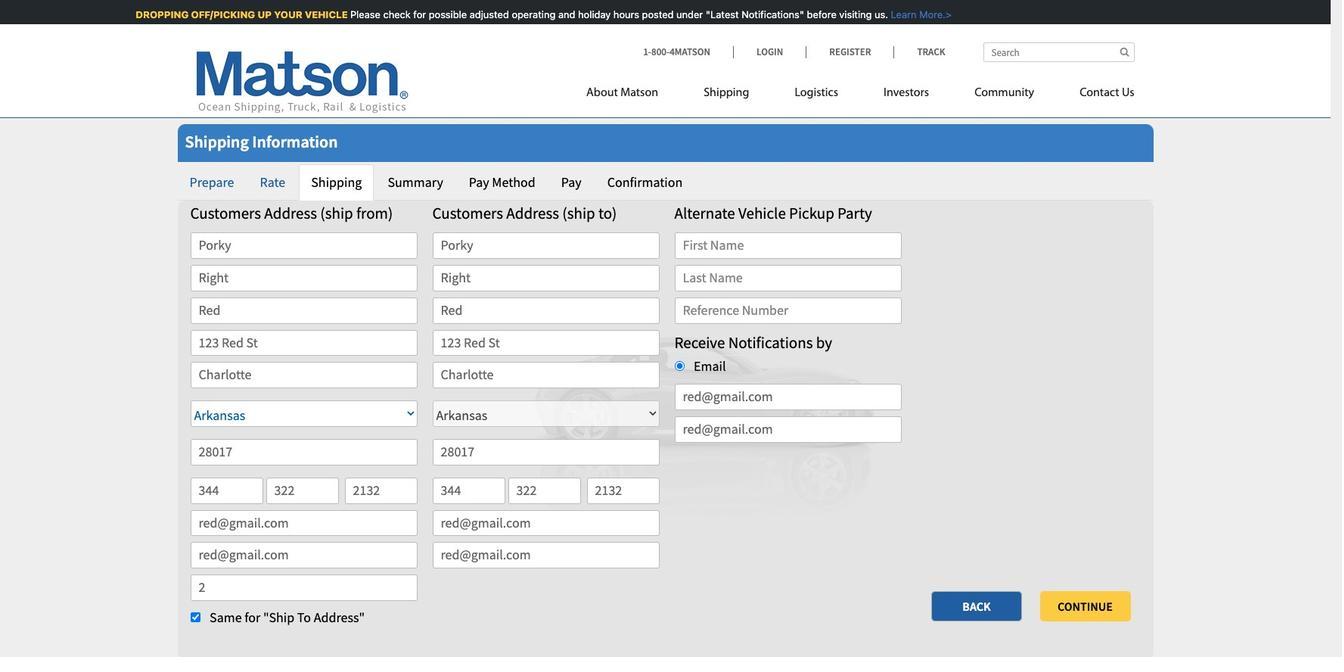 Task type: describe. For each thing, give the bounding box(es) containing it.
information
[[252, 131, 338, 152]]

Confirm Email text field
[[675, 416, 902, 443]]

track
[[918, 45, 946, 58]]

5555 text field
[[345, 478, 417, 504]]

2 first name text field from the left
[[675, 233, 902, 259]]

check
[[381, 8, 409, 20]]

by
[[817, 332, 833, 353]]

party
[[838, 203, 873, 223]]

1 555 text field from the left
[[190, 478, 263, 504]]

city text field for to)
[[433, 362, 660, 389]]

learn more.> link
[[887, 8, 950, 20]]

0 vertical spatial shipping link
[[681, 79, 772, 111]]

shipping information
[[185, 131, 338, 152]]

investors link
[[861, 79, 952, 111]]

4matson
[[670, 45, 711, 58]]

0 horizontal spatial shipping
[[185, 131, 249, 152]]

investors
[[884, 87, 930, 99]]

(ship for from)
[[320, 203, 353, 223]]

Company (Optional) text field
[[433, 297, 660, 324]]

blue matson logo with ocean, shipping, truck, rail and logistics written beneath it. image
[[196, 52, 408, 114]]

visiting
[[838, 8, 870, 20]]

pickup
[[790, 203, 835, 223]]

login link
[[734, 45, 806, 58]]

adjusted
[[468, 8, 507, 20]]

1 vertical spatial email text field
[[433, 510, 660, 536]]

notifications
[[729, 332, 813, 353]]

"ship
[[263, 609, 295, 626]]

Zip text field
[[190, 439, 417, 465]]

1 horizontal spatial email text field
[[675, 384, 902, 410]]

1-
[[644, 45, 652, 58]]

from)
[[356, 203, 393, 223]]

alternate
[[675, 203, 736, 223]]

summary link
[[376, 164, 456, 200]]

about matson link
[[587, 79, 681, 111]]

First Name text field
[[190, 233, 417, 259]]

0 horizontal spatial for
[[245, 609, 261, 626]]

community link
[[952, 79, 1058, 111]]

"latest
[[704, 8, 737, 20]]

same for "ship to address"
[[210, 609, 365, 626]]

1 first name text field from the left
[[433, 233, 660, 259]]

4 555 text field from the left
[[508, 478, 581, 504]]

to)
[[599, 203, 617, 223]]

address for from)
[[264, 203, 317, 223]]

off/picking
[[189, 8, 253, 20]]

more.>
[[918, 8, 950, 20]]

about
[[587, 87, 618, 99]]

Email radio
[[675, 361, 685, 371]]

customers address (ship from)
[[190, 203, 393, 223]]

city text field for from)
[[190, 362, 417, 389]]

confirmation link
[[596, 164, 695, 200]]

customers for customers address (ship to)
[[433, 203, 503, 223]]

possible
[[427, 8, 465, 20]]

track link
[[894, 45, 946, 58]]

alternate vehicle pickup party
[[675, 203, 873, 223]]

address for to)
[[507, 203, 560, 223]]

prepare link
[[178, 164, 246, 200]]

search image
[[1121, 47, 1130, 57]]

1 vertical spatial shipping link
[[299, 164, 374, 200]]

email
[[694, 358, 726, 375]]

us.
[[873, 8, 887, 20]]

and
[[557, 8, 574, 20]]

notifications"
[[740, 8, 803, 20]]

Address text field
[[190, 330, 417, 356]]

logistics
[[795, 87, 839, 99]]

prepare
[[190, 173, 234, 191]]



Task type: locate. For each thing, give the bounding box(es) containing it.
1 horizontal spatial pay
[[562, 173, 582, 191]]

Address text field
[[433, 330, 660, 356]]

2 horizontal spatial shipping
[[704, 87, 750, 99]]

your
[[272, 8, 301, 20]]

please
[[349, 8, 379, 20]]

email text field down zip text field on the bottom of page
[[433, 510, 660, 536]]

First Name text field
[[433, 233, 660, 259], [675, 233, 902, 259]]

confirmation
[[608, 173, 683, 191]]

2 confirm email text field from the left
[[433, 542, 660, 569]]

us
[[1123, 87, 1135, 99]]

3 last name text field from the left
[[675, 265, 902, 291]]

1 confirm email text field from the left
[[190, 542, 417, 569]]

(ship for to)
[[563, 203, 596, 223]]

pay for pay
[[562, 173, 582, 191]]

2 vertical spatial shipping
[[311, 173, 362, 191]]

pay up customers address (ship to) at the left top
[[562, 173, 582, 191]]

register
[[830, 45, 872, 58]]

shipping down 4matson
[[704, 87, 750, 99]]

confirm email text field for from)
[[190, 542, 417, 569]]

shipping link down 4matson
[[681, 79, 772, 111]]

0 horizontal spatial confirm email text field
[[190, 542, 417, 569]]

rate link
[[248, 164, 298, 200]]

method
[[492, 173, 536, 191]]

customers address (ship to)
[[433, 203, 617, 223]]

last name text field for from)
[[190, 265, 417, 291]]

email text field up confirm email text field
[[675, 384, 902, 410]]

0 vertical spatial for
[[412, 8, 424, 20]]

holiday
[[576, 8, 609, 20]]

2 pay from the left
[[562, 173, 582, 191]]

contact
[[1080, 87, 1120, 99]]

customers down pay         method link
[[433, 203, 503, 223]]

pay left method
[[469, 173, 490, 191]]

1 vertical spatial for
[[245, 609, 261, 626]]

Confirm Email text field
[[190, 542, 417, 569], [433, 542, 660, 569]]

summary
[[388, 173, 443, 191]]

before
[[805, 8, 835, 20]]

register link
[[806, 45, 894, 58]]

1 pay from the left
[[469, 173, 490, 191]]

shipping link
[[681, 79, 772, 111], [299, 164, 374, 200]]

555 text field
[[190, 478, 263, 504], [266, 478, 339, 504], [433, 478, 505, 504], [508, 478, 581, 504]]

1 horizontal spatial shipping
[[311, 173, 362, 191]]

back button
[[932, 591, 1023, 621]]

community
[[975, 87, 1035, 99]]

shipping link up from)
[[299, 164, 374, 200]]

1 vertical spatial shipping
[[185, 131, 249, 152]]

matson
[[621, 87, 659, 99]]

customers down the prepare link
[[190, 203, 261, 223]]

Last Name text field
[[190, 265, 417, 291], [433, 265, 660, 291], [675, 265, 902, 291]]

for right check
[[412, 8, 424, 20]]

1 last name text field from the left
[[190, 265, 417, 291]]

None submit
[[1040, 591, 1131, 621]]

shipping
[[704, 87, 750, 99], [185, 131, 249, 152], [311, 173, 362, 191]]

customers
[[190, 203, 261, 223], [433, 203, 503, 223]]

last name text field for to)
[[433, 265, 660, 291]]

about matson
[[587, 87, 659, 99]]

receive
[[675, 332, 726, 353]]

(ship left from)
[[320, 203, 353, 223]]

operating
[[510, 8, 554, 20]]

0 horizontal spatial (ship
[[320, 203, 353, 223]]

(ship
[[320, 203, 353, 223], [563, 203, 596, 223]]

0 horizontal spatial shipping link
[[299, 164, 374, 200]]

same
[[210, 609, 242, 626]]

for
[[412, 8, 424, 20], [245, 609, 261, 626]]

shipping up prepare
[[185, 131, 249, 152]]

vehicle
[[739, 203, 786, 223]]

2 555 text field from the left
[[266, 478, 339, 504]]

800-
[[652, 45, 670, 58]]

learn
[[890, 8, 915, 20]]

vehicle
[[303, 8, 346, 20]]

under
[[675, 8, 702, 20]]

1 horizontal spatial shipping link
[[681, 79, 772, 111]]

back
[[963, 599, 991, 614]]

address"
[[314, 609, 365, 626]]

1 horizontal spatial customers
[[433, 203, 503, 223]]

contact us
[[1080, 87, 1135, 99]]

Zip text field
[[433, 439, 660, 465]]

(ship left to)
[[563, 203, 596, 223]]

for left "ship
[[245, 609, 261, 626]]

pay
[[469, 173, 490, 191], [562, 173, 582, 191]]

0 horizontal spatial address
[[264, 203, 317, 223]]

address up first name text box
[[264, 203, 317, 223]]

last name text field up reference number text box
[[675, 265, 902, 291]]

customers for customers address (ship from)
[[190, 203, 261, 223]]

hours
[[612, 8, 638, 20]]

address down method
[[507, 203, 560, 223]]

2 city text field from the left
[[433, 362, 660, 389]]

1-800-4matson
[[644, 45, 711, 58]]

1 horizontal spatial address
[[507, 203, 560, 223]]

0 horizontal spatial customers
[[190, 203, 261, 223]]

0 vertical spatial shipping
[[704, 87, 750, 99]]

0 horizontal spatial email text field
[[433, 510, 660, 536]]

shipping inside top menu navigation
[[704, 87, 750, 99]]

address
[[264, 203, 317, 223], [507, 203, 560, 223]]

Email text field
[[190, 510, 417, 536]]

0 horizontal spatial first name text field
[[433, 233, 660, 259]]

Reference Number text field
[[675, 297, 902, 324]]

contact us link
[[1058, 79, 1135, 111]]

1 horizontal spatial (ship
[[563, 203, 596, 223]]

City text field
[[190, 362, 417, 389], [433, 362, 660, 389]]

0 horizontal spatial pay
[[469, 173, 490, 191]]

1-800-4matson link
[[644, 45, 734, 58]]

Company (Optional) text field
[[190, 297, 417, 324]]

1 horizontal spatial city text field
[[433, 362, 660, 389]]

2 (ship from the left
[[563, 203, 596, 223]]

last name text field up company (optional) text field
[[433, 265, 660, 291]]

city text field down address text field
[[433, 362, 660, 389]]

posted
[[640, 8, 672, 20]]

2 last name text field from the left
[[433, 265, 660, 291]]

0 horizontal spatial last name text field
[[190, 265, 417, 291]]

confirm email text field for to)
[[433, 542, 660, 569]]

0 vertical spatial email text field
[[675, 384, 902, 410]]

1 horizontal spatial last name text field
[[433, 265, 660, 291]]

shipping up from)
[[311, 173, 362, 191]]

1 address from the left
[[264, 203, 317, 223]]

login
[[757, 45, 784, 58]]

pay         method
[[469, 173, 536, 191]]

None search field
[[984, 42, 1135, 62]]

1 customers from the left
[[190, 203, 261, 223]]

to
[[297, 609, 311, 626]]

dropping off/picking up your vehicle please check for possible adjusted operating and holiday hours posted under "latest notifications" before visiting us. learn more.>
[[134, 8, 950, 20]]

1 horizontal spatial confirm email text field
[[433, 542, 660, 569]]

2 address from the left
[[507, 203, 560, 223]]

pay         method link
[[457, 164, 548, 200]]

up
[[256, 8, 270, 20]]

rate
[[260, 173, 286, 191]]

logistics link
[[772, 79, 861, 111]]

None checkbox
[[190, 612, 200, 622]]

3 555 text field from the left
[[433, 478, 505, 504]]

0 horizontal spatial city text field
[[190, 362, 417, 389]]

2 horizontal spatial last name text field
[[675, 265, 902, 291]]

last name text field down first name text box
[[190, 265, 417, 291]]

pay link
[[549, 164, 594, 200]]

Reference Number text field
[[190, 575, 417, 601]]

1 city text field from the left
[[190, 362, 417, 389]]

5555 text field
[[587, 478, 660, 504]]

pay for pay         method
[[469, 173, 490, 191]]

receive notifications by
[[675, 332, 833, 353]]

1 horizontal spatial for
[[412, 8, 424, 20]]

first name text field down customers address (ship to) at the left top
[[433, 233, 660, 259]]

top menu navigation
[[587, 79, 1135, 111]]

dropping
[[134, 8, 187, 20]]

1 (ship from the left
[[320, 203, 353, 223]]

Email text field
[[675, 384, 902, 410], [433, 510, 660, 536]]

first name text field down alternate vehicle pickup party
[[675, 233, 902, 259]]

2 customers from the left
[[433, 203, 503, 223]]

Search search field
[[984, 42, 1135, 62]]

city text field down address text box
[[190, 362, 417, 389]]

1 horizontal spatial first name text field
[[675, 233, 902, 259]]



Task type: vqa. For each thing, say whether or not it's contained in the screenshot.
the bottommost With
no



